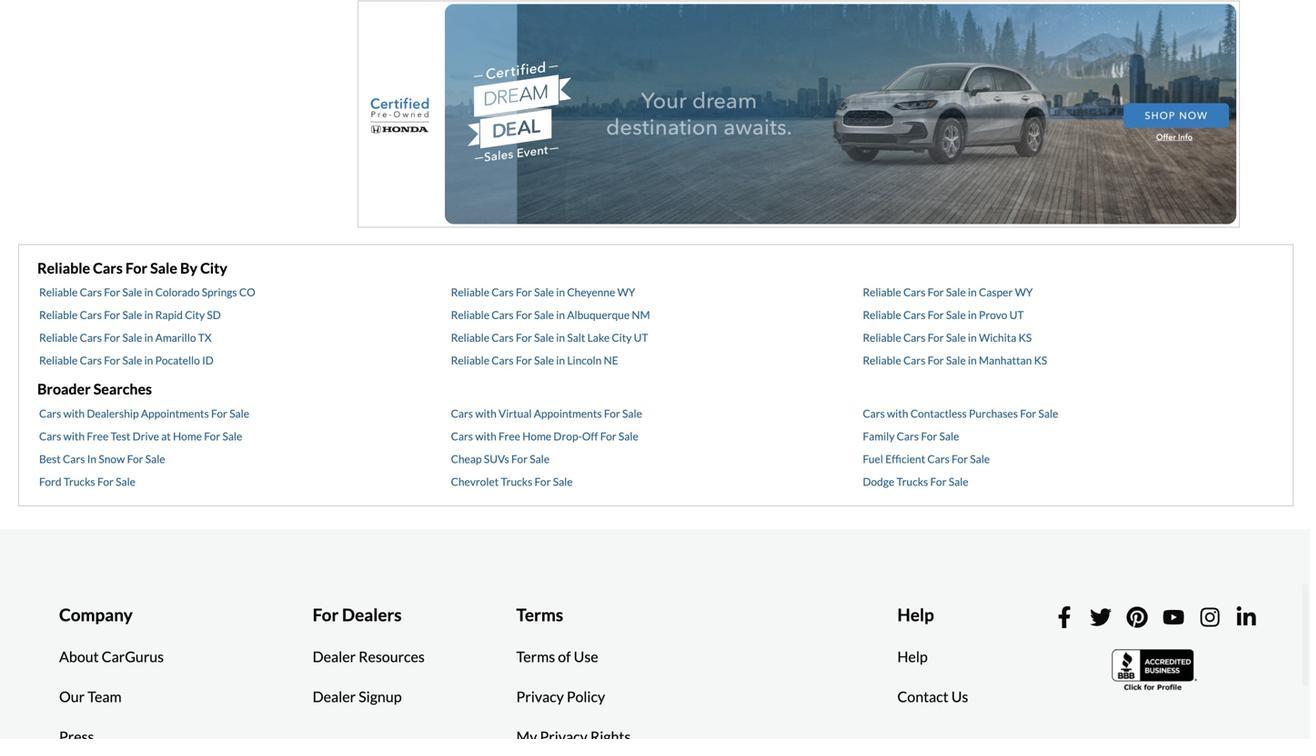 Task type: locate. For each thing, give the bounding box(es) containing it.
trucks for dodge
[[897, 475, 928, 488]]

cars for reliable cars for sale in provo ut
[[903, 309, 926, 322]]

reliable for reliable cars for sale by city
[[37, 259, 90, 277]]

with up the family cars for sale
[[887, 407, 908, 420]]

id
[[202, 354, 214, 367]]

in for wichita
[[968, 331, 977, 345]]

cars for best cars in snow for sale
[[63, 453, 85, 466]]

2 horizontal spatial trucks
[[897, 475, 928, 488]]

1 vertical spatial terms
[[516, 648, 555, 666]]

dealer up the dealer signup
[[313, 648, 356, 666]]

lake
[[587, 331, 610, 345]]

reliable cars for sale in rapid city sd
[[39, 309, 221, 322]]

1 dealer from the top
[[313, 648, 356, 666]]

1 vertical spatial ks
[[1034, 354, 1047, 367]]

test
[[111, 430, 130, 443]]

0 horizontal spatial wy
[[617, 286, 635, 299]]

with for cars with virtual appointments for sale
[[475, 407, 497, 420]]

casper
[[979, 286, 1013, 299]]

for down id
[[211, 407, 227, 420]]

use
[[574, 648, 598, 666]]

wy up nm
[[617, 286, 635, 299]]

manhattan
[[979, 354, 1032, 367]]

in left casper
[[968, 286, 977, 299]]

ks right manhattan at the top
[[1034, 354, 1047, 367]]

0 vertical spatial ks
[[1019, 331, 1032, 345]]

1 horizontal spatial appointments
[[534, 407, 602, 420]]

with
[[63, 407, 85, 420], [475, 407, 497, 420], [887, 407, 908, 420], [63, 430, 85, 443], [475, 430, 497, 443]]

reliable cars for sale in casper wy link
[[863, 286, 1033, 299]]

ks
[[1019, 331, 1032, 345], [1034, 354, 1047, 367]]

purchases
[[969, 407, 1018, 420]]

reliable for reliable cars for sale in colorado springs co
[[39, 286, 78, 299]]

about cargurus
[[59, 648, 164, 666]]

appointments up drop- on the bottom left of page
[[534, 407, 602, 420]]

reliable for reliable cars for sale in lincoln ne
[[451, 354, 490, 367]]

in for cheyenne
[[556, 286, 565, 299]]

1 horizontal spatial ut
[[1010, 309, 1024, 322]]

cars for reliable cars for sale in wichita ks
[[903, 331, 926, 345]]

0 horizontal spatial home
[[173, 430, 202, 443]]

cars with contactless purchases for sale
[[863, 407, 1058, 420]]

our team link
[[45, 677, 135, 717]]

1 home from the left
[[173, 430, 202, 443]]

0 vertical spatial help
[[897, 604, 934, 625]]

home right at
[[173, 430, 202, 443]]

dealer resources link
[[299, 637, 438, 677]]

salt
[[567, 331, 585, 345]]

reliable cars for sale in provo ut
[[863, 309, 1024, 322]]

in up reliable cars for sale in albuquerque nm
[[556, 286, 565, 299]]

best cars in snow for sale
[[39, 453, 165, 466]]

contact
[[897, 688, 949, 706]]

2 wy from the left
[[1015, 286, 1033, 299]]

2 vertical spatial city
[[612, 331, 632, 345]]

in for provo
[[968, 309, 977, 322]]

for
[[125, 259, 147, 277], [104, 286, 120, 299], [516, 286, 532, 299], [928, 286, 944, 299], [104, 309, 120, 322], [516, 309, 532, 322], [928, 309, 944, 322], [104, 331, 120, 345], [516, 331, 532, 345], [928, 331, 944, 345], [104, 354, 120, 367], [516, 354, 532, 367], [928, 354, 944, 367], [211, 407, 227, 420], [604, 407, 620, 420], [1020, 407, 1036, 420], [204, 430, 220, 443], [600, 430, 617, 443], [921, 430, 937, 443], [127, 453, 143, 466], [511, 453, 528, 466], [952, 453, 968, 466], [97, 475, 114, 488], [535, 475, 551, 488], [930, 475, 947, 488], [313, 604, 339, 625]]

with up best cars in snow for sale link
[[63, 430, 85, 443]]

trucks down cheap suvs for sale link on the bottom left of page
[[501, 475, 533, 488]]

2 terms from the top
[[516, 648, 555, 666]]

city left sd
[[185, 309, 205, 322]]

cars with dealership appointments for sale link
[[39, 407, 249, 420]]

1 vertical spatial help
[[897, 648, 928, 666]]

1 trucks from the left
[[64, 475, 95, 488]]

cars with free home drop-off for sale
[[451, 430, 639, 443]]

reliable for reliable cars for sale in provo ut
[[863, 309, 901, 322]]

1 horizontal spatial free
[[499, 430, 520, 443]]

reliable cars for sale in salt lake city ut link
[[451, 331, 648, 345]]

2 trucks from the left
[[501, 475, 533, 488]]

reliable cars for sale in albuquerque nm
[[451, 309, 650, 322]]

sale
[[150, 259, 177, 277], [122, 286, 142, 299], [534, 286, 554, 299], [946, 286, 966, 299], [122, 309, 142, 322], [534, 309, 554, 322], [946, 309, 966, 322], [122, 331, 142, 345], [534, 331, 554, 345], [946, 331, 966, 345], [122, 354, 142, 367], [534, 354, 554, 367], [946, 354, 966, 367], [229, 407, 249, 420], [622, 407, 642, 420], [1039, 407, 1058, 420], [222, 430, 242, 443], [619, 430, 639, 443], [939, 430, 959, 443], [145, 453, 165, 466], [530, 453, 550, 466], [970, 453, 990, 466], [116, 475, 136, 488], [553, 475, 573, 488], [949, 475, 969, 488]]

with left virtual
[[475, 407, 497, 420]]

in left manhattan at the top
[[968, 354, 977, 367]]

1 terms from the top
[[516, 604, 563, 625]]

for up reliable cars for sale in colorado springs co
[[125, 259, 147, 277]]

with up suvs
[[475, 430, 497, 443]]

ut right provo
[[1010, 309, 1024, 322]]

trucks for ford
[[64, 475, 95, 488]]

sale for reliable cars for sale by city
[[150, 259, 177, 277]]

0 vertical spatial ut
[[1010, 309, 1024, 322]]

ford trucks for sale
[[39, 475, 136, 488]]

2 dealer from the top
[[313, 688, 356, 706]]

0 horizontal spatial ks
[[1019, 331, 1032, 345]]

with down broader
[[63, 407, 85, 420]]

0 horizontal spatial trucks
[[64, 475, 95, 488]]

in for amarillo
[[144, 331, 153, 345]]

trucks down "in"
[[64, 475, 95, 488]]

searches
[[93, 380, 152, 398]]

1 free from the left
[[87, 430, 108, 443]]

cars for reliable cars for sale in lincoln ne
[[492, 354, 514, 367]]

for down the reliable cars for sale in cheyenne wy
[[516, 309, 532, 322]]

reliable cars for sale in wichita ks
[[863, 331, 1032, 345]]

0 vertical spatial dealer
[[313, 648, 356, 666]]

terms up 'terms of use'
[[516, 604, 563, 625]]

appointments for virtual
[[534, 407, 602, 420]]

cars for reliable cars for sale by city
[[93, 259, 123, 277]]

for up reliable cars for sale in amarillo tx at left top
[[104, 309, 120, 322]]

2 appointments from the left
[[534, 407, 602, 420]]

reliable cars for sale in colorado springs co link
[[39, 286, 255, 299]]

free
[[87, 430, 108, 443], [499, 430, 520, 443]]

reliable cars for sale in salt lake city ut
[[451, 331, 648, 345]]

terms
[[516, 604, 563, 625], [516, 648, 555, 666]]

2 free from the left
[[499, 430, 520, 443]]

trucks for chevrolet
[[501, 475, 533, 488]]

dealer left "signup"
[[313, 688, 356, 706]]

fuel efficient cars for sale
[[863, 453, 990, 466]]

ut
[[1010, 309, 1024, 322], [634, 331, 648, 345]]

help up contact on the bottom right of the page
[[897, 648, 928, 666]]

0 vertical spatial terms
[[516, 604, 563, 625]]

wichita
[[979, 331, 1017, 345]]

free for home
[[499, 430, 520, 443]]

chevrolet trucks for sale link
[[451, 475, 573, 488]]

cars with dealership appointments for sale
[[39, 407, 249, 420]]

sale for reliable cars for sale in casper wy
[[946, 286, 966, 299]]

privacy policy link
[[503, 677, 619, 717]]

sale for reliable cars for sale in lincoln ne
[[534, 354, 554, 367]]

fuel
[[863, 453, 883, 466]]

1 horizontal spatial ks
[[1034, 354, 1047, 367]]

reliable cars for sale in amarillo tx link
[[39, 331, 212, 345]]

dodge trucks for sale link
[[863, 475, 969, 488]]

dealer resources
[[313, 648, 425, 666]]

cars for family cars for sale
[[897, 430, 919, 443]]

advertisement region
[[358, 0, 1240, 228]]

off
[[582, 430, 598, 443]]

for down reliable cars for sale in amarillo tx link
[[104, 354, 120, 367]]

in left wichita
[[968, 331, 977, 345]]

in left amarillo
[[144, 331, 153, 345]]

1 horizontal spatial wy
[[1015, 286, 1033, 299]]

cargurus
[[102, 648, 164, 666]]

best
[[39, 453, 61, 466]]

help up help "link"
[[897, 604, 934, 625]]

for up reliable cars for sale in albuquerque nm
[[516, 286, 532, 299]]

for up fuel efficient cars for sale
[[921, 430, 937, 443]]

for up reliable cars for sale in wichita ks
[[928, 309, 944, 322]]

dealer
[[313, 648, 356, 666], [313, 688, 356, 706]]

sale for cheap suvs for sale
[[530, 453, 550, 466]]

broader searches
[[37, 380, 152, 398]]

reliable for reliable cars for sale in cheyenne wy
[[451, 286, 490, 299]]

2 help from the top
[[897, 648, 928, 666]]

1 appointments from the left
[[141, 407, 209, 420]]

home
[[173, 430, 202, 443], [522, 430, 551, 443]]

suvs
[[484, 453, 509, 466]]

3 trucks from the left
[[897, 475, 928, 488]]

reliable cars for sale in cheyenne wy link
[[451, 286, 635, 299]]

help
[[897, 604, 934, 625], [897, 648, 928, 666]]

for right snow
[[127, 453, 143, 466]]

dodge trucks for sale
[[863, 475, 969, 488]]

wy
[[617, 286, 635, 299], [1015, 286, 1033, 299]]

city up springs
[[200, 259, 227, 277]]

of
[[558, 648, 571, 666]]

sale for reliable cars for sale in provo ut
[[946, 309, 966, 322]]

in left provo
[[968, 309, 977, 322]]

cars for reliable cars for sale in rapid city sd
[[80, 309, 102, 322]]

ut down nm
[[634, 331, 648, 345]]

1 vertical spatial ut
[[634, 331, 648, 345]]

free left the test
[[87, 430, 108, 443]]

in left salt
[[556, 331, 565, 345]]

1 wy from the left
[[617, 286, 635, 299]]

dealer signup
[[313, 688, 402, 706]]

albuquerque
[[567, 309, 630, 322]]

amarillo
[[155, 331, 196, 345]]

in left rapid
[[144, 309, 153, 322]]

in
[[144, 286, 153, 299], [556, 286, 565, 299], [968, 286, 977, 299], [144, 309, 153, 322], [556, 309, 565, 322], [968, 309, 977, 322], [144, 331, 153, 345], [556, 331, 565, 345], [968, 331, 977, 345], [144, 354, 153, 367], [556, 354, 565, 367], [968, 354, 977, 367]]

ks for reliable cars for sale in manhattan ks
[[1034, 354, 1047, 367]]

sale for reliable cars for sale in colorado springs co
[[122, 286, 142, 299]]

sale for reliable cars for sale in wichita ks
[[946, 331, 966, 345]]

dealer signup link
[[299, 677, 415, 717]]

reliable cars for sale in rapid city sd link
[[39, 309, 221, 322]]

sale for reliable cars for sale in albuquerque nm
[[534, 309, 554, 322]]

appointments up at
[[141, 407, 209, 420]]

cars
[[93, 259, 123, 277], [80, 286, 102, 299], [492, 286, 514, 299], [903, 286, 926, 299], [80, 309, 102, 322], [492, 309, 514, 322], [903, 309, 926, 322], [80, 331, 102, 345], [492, 331, 514, 345], [903, 331, 926, 345], [80, 354, 102, 367], [492, 354, 514, 367], [903, 354, 926, 367], [39, 407, 61, 420], [451, 407, 473, 420], [863, 407, 885, 420], [39, 430, 61, 443], [451, 430, 473, 443], [897, 430, 919, 443], [63, 453, 85, 466], [928, 453, 950, 466]]

colorado
[[155, 286, 200, 299]]

click for the bbb business review of this auto listing service in cambridge ma image
[[1112, 648, 1199, 693]]

free down virtual
[[499, 430, 520, 443]]

terms of use
[[516, 648, 598, 666]]

drive
[[133, 430, 159, 443]]

1 horizontal spatial trucks
[[501, 475, 533, 488]]

in for rapid
[[144, 309, 153, 322]]

for down ne
[[604, 407, 620, 420]]

city
[[200, 259, 227, 277], [185, 309, 205, 322], [612, 331, 632, 345]]

with for cars with free home drop-off for sale
[[475, 430, 497, 443]]

trucks down the efficient at the right bottom of page
[[897, 475, 928, 488]]

cars for reliable cars for sale in casper wy
[[903, 286, 926, 299]]

home down cars with virtual appointments for sale link at the left of page
[[522, 430, 551, 443]]

for down fuel efficient cars for sale
[[930, 475, 947, 488]]

dealer for dealer signup
[[313, 688, 356, 706]]

ks right wichita
[[1019, 331, 1032, 345]]

chevrolet trucks for sale
[[451, 475, 573, 488]]

for up reliable cars for sale in provo ut link
[[928, 286, 944, 299]]

in left colorado
[[144, 286, 153, 299]]

cars with free test drive at home for sale
[[39, 430, 242, 443]]

sd
[[207, 309, 221, 322]]

ford
[[39, 475, 62, 488]]

wy right casper
[[1015, 286, 1033, 299]]

0 horizontal spatial free
[[87, 430, 108, 443]]

0 horizontal spatial appointments
[[141, 407, 209, 420]]

1 vertical spatial dealer
[[313, 688, 356, 706]]

in left lincoln
[[556, 354, 565, 367]]

privacy policy
[[516, 688, 605, 706]]

in up reliable cars for sale in salt lake city ut link
[[556, 309, 565, 322]]

for down best cars in snow for sale link
[[97, 475, 114, 488]]

appointments
[[141, 407, 209, 420], [534, 407, 602, 420]]

at
[[161, 430, 171, 443]]

city right lake
[[612, 331, 632, 345]]

in left pocatello
[[144, 354, 153, 367]]

reliable cars for sale in albuquerque nm link
[[451, 309, 650, 322]]

1 horizontal spatial home
[[522, 430, 551, 443]]

terms left of
[[516, 648, 555, 666]]



Task type: vqa. For each thing, say whether or not it's contained in the screenshot.


Task type: describe. For each thing, give the bounding box(es) containing it.
chevrolet
[[451, 475, 499, 488]]

cars with free home drop-off for sale link
[[451, 430, 639, 443]]

reliable cars for sale in lincoln ne link
[[451, 354, 618, 367]]

dodge
[[863, 475, 895, 488]]

broader
[[37, 380, 91, 398]]

cheap
[[451, 453, 482, 466]]

cars for reliable cars for sale in salt lake city ut
[[492, 331, 514, 345]]

our team
[[59, 688, 122, 706]]

dealership
[[87, 407, 139, 420]]

dealers
[[342, 604, 402, 625]]

in for casper
[[968, 286, 977, 299]]

reliable cars for sale in wichita ks link
[[863, 331, 1032, 345]]

for down reliable cars for sale in wichita ks
[[928, 354, 944, 367]]

team
[[88, 688, 122, 706]]

in for lincoln
[[556, 354, 565, 367]]

sale for chevrolet trucks for sale
[[553, 475, 573, 488]]

cars for reliable cars for sale in colorado springs co
[[80, 286, 102, 299]]

in for pocatello
[[144, 354, 153, 367]]

company
[[59, 604, 133, 625]]

help inside "link"
[[897, 648, 928, 666]]

for right suvs
[[511, 453, 528, 466]]

snow
[[99, 453, 125, 466]]

sale for reliable cars for sale in pocatello id
[[122, 354, 142, 367]]

0 horizontal spatial ut
[[634, 331, 648, 345]]

reliable cars for sale in colorado springs co
[[39, 286, 255, 299]]

for down reliable cars for sale in provo ut link
[[928, 331, 944, 345]]

reliable for reliable cars for sale in rapid city sd
[[39, 309, 78, 322]]

free for test
[[87, 430, 108, 443]]

nm
[[632, 309, 650, 322]]

sale for ford trucks for sale
[[116, 475, 136, 488]]

for left dealers
[[313, 604, 339, 625]]

family cars for sale
[[863, 430, 959, 443]]

reliable for reliable cars for sale in amarillo tx
[[39, 331, 78, 345]]

reliable cars for sale in casper wy
[[863, 286, 1033, 299]]

appointments for dealership
[[141, 407, 209, 420]]

resources
[[359, 648, 425, 666]]

our
[[59, 688, 85, 706]]

terms for terms of use
[[516, 648, 555, 666]]

reliable cars for sale in manhattan ks link
[[863, 354, 1047, 367]]

cars with contactless purchases for sale link
[[863, 407, 1058, 420]]

ford trucks for sale link
[[39, 475, 136, 488]]

reliable cars for sale in provo ut link
[[863, 309, 1024, 322]]

sale for reliable cars for sale in salt lake city ut
[[534, 331, 554, 345]]

for down cars with free home drop-off for sale
[[535, 475, 551, 488]]

cars with virtual appointments for sale link
[[451, 407, 642, 420]]

sale for family cars for sale
[[939, 430, 959, 443]]

us
[[951, 688, 968, 706]]

reliable cars for sale in pocatello id
[[39, 354, 214, 367]]

about
[[59, 648, 99, 666]]

for right at
[[204, 430, 220, 443]]

sale for reliable cars for sale in manhattan ks
[[946, 354, 966, 367]]

reliable for reliable cars for sale in wichita ks
[[863, 331, 901, 345]]

for down reliable cars for sale in salt lake city ut
[[516, 354, 532, 367]]

cars for reliable cars for sale in pocatello id
[[80, 354, 102, 367]]

reliable for reliable cars for sale in salt lake city ut
[[451, 331, 490, 345]]

cars for reliable cars for sale in manhattan ks
[[903, 354, 926, 367]]

ne
[[604, 354, 618, 367]]

with for cars with contactless purchases for sale
[[887, 407, 908, 420]]

cheap suvs for sale
[[451, 453, 550, 466]]

sale for reliable cars for sale in rapid city sd
[[122, 309, 142, 322]]

policy
[[567, 688, 605, 706]]

for down cars with contactless purchases for sale
[[952, 453, 968, 466]]

best cars in snow for sale link
[[39, 453, 165, 466]]

reliable cars for sale by city
[[37, 259, 227, 277]]

cars for reliable cars for sale in albuquerque nm
[[492, 309, 514, 322]]

cars with virtual appointments for sale
[[451, 407, 642, 420]]

provo
[[979, 309, 1008, 322]]

terms for terms
[[516, 604, 563, 625]]

cars for reliable cars for sale in amarillo tx
[[80, 331, 102, 345]]

lincoln
[[567, 354, 602, 367]]

reliable for reliable cars for sale in manhattan ks
[[863, 354, 901, 367]]

for right off
[[600, 430, 617, 443]]

in for manhattan
[[968, 354, 977, 367]]

cars for reliable cars for sale in cheyenne wy
[[492, 286, 514, 299]]

for up reliable cars for sale in lincoln ne
[[516, 331, 532, 345]]

cheap suvs for sale link
[[451, 453, 550, 466]]

by
[[180, 259, 197, 277]]

with for cars with free test drive at home for sale
[[63, 430, 85, 443]]

for up reliable cars for sale in pocatello id link
[[104, 331, 120, 345]]

with for cars with dealership appointments for sale
[[63, 407, 85, 420]]

pocatello
[[155, 354, 200, 367]]

contactless
[[911, 407, 967, 420]]

sale for dodge trucks for sale
[[949, 475, 969, 488]]

for right purchases
[[1020, 407, 1036, 420]]

reliable for reliable cars for sale in pocatello id
[[39, 354, 78, 367]]

in for salt
[[556, 331, 565, 345]]

dealer for dealer resources
[[313, 648, 356, 666]]

1 vertical spatial city
[[185, 309, 205, 322]]

help link
[[884, 637, 942, 677]]

co
[[239, 286, 255, 299]]

ks for reliable cars for sale in wichita ks
[[1019, 331, 1032, 345]]

in
[[87, 453, 97, 466]]

reliable cars for sale in lincoln ne
[[451, 354, 618, 367]]

sale for reliable cars for sale in cheyenne wy
[[534, 286, 554, 299]]

reliable cars for sale in amarillo tx
[[39, 331, 212, 345]]

in for colorado
[[144, 286, 153, 299]]

wy for reliable cars for sale in casper wy
[[1015, 286, 1033, 299]]

rapid
[[155, 309, 183, 322]]

reliable for reliable cars for sale in casper wy
[[863, 286, 901, 299]]

reliable cars for sale in manhattan ks
[[863, 354, 1047, 367]]

wy for reliable cars for sale in cheyenne wy
[[617, 286, 635, 299]]

springs
[[202, 286, 237, 299]]

efficient
[[885, 453, 925, 466]]

reliable cars for sale in pocatello id link
[[39, 354, 214, 367]]

family
[[863, 430, 895, 443]]

privacy
[[516, 688, 564, 706]]

contact us link
[[884, 677, 982, 717]]

drop-
[[554, 430, 582, 443]]

reliable for reliable cars for sale in albuquerque nm
[[451, 309, 490, 322]]

about cargurus link
[[45, 637, 178, 677]]

cars with free test drive at home for sale link
[[39, 430, 242, 443]]

2 home from the left
[[522, 430, 551, 443]]

contact us
[[897, 688, 968, 706]]

fuel efficient cars for sale link
[[863, 453, 990, 466]]

signup
[[359, 688, 402, 706]]

0 vertical spatial city
[[200, 259, 227, 277]]

sale for reliable cars for sale in amarillo tx
[[122, 331, 142, 345]]

virtual
[[499, 407, 532, 420]]

for up reliable cars for sale in rapid city sd "link"
[[104, 286, 120, 299]]

1 help from the top
[[897, 604, 934, 625]]

for dealers
[[313, 604, 402, 625]]

in for albuquerque
[[556, 309, 565, 322]]



